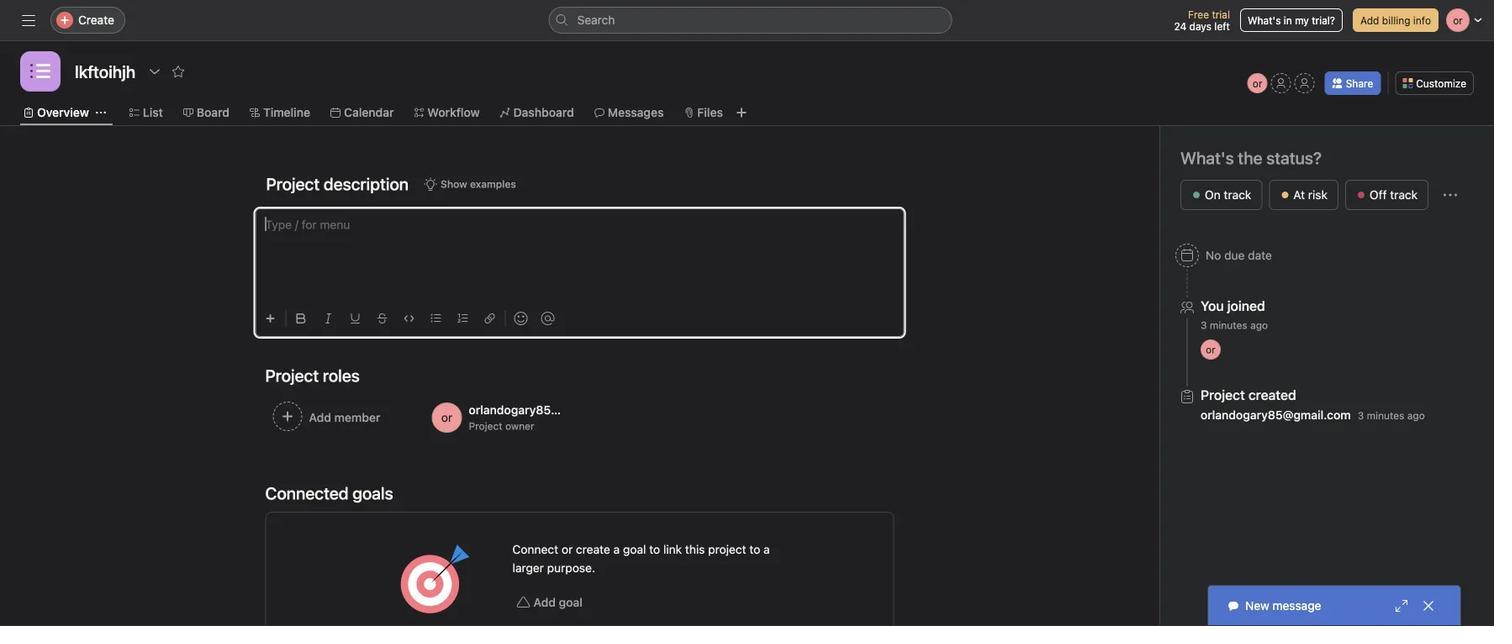 Task type: vqa. For each thing, say whether or not it's contained in the screenshot.
Add billing info button
yes



Task type: locate. For each thing, give the bounding box(es) containing it.
project
[[708, 543, 746, 557]]

this
[[685, 543, 705, 557]]

or button
[[1248, 73, 1268, 93]]

goal
[[623, 543, 646, 557], [559, 596, 583, 610]]

1 horizontal spatial to
[[750, 543, 761, 557]]

minutes
[[1210, 320, 1248, 331], [1367, 410, 1405, 422]]

trial?
[[1312, 14, 1336, 26]]

0 horizontal spatial add
[[534, 596, 556, 610]]

1 vertical spatial add
[[534, 596, 556, 610]]

2 a from the left
[[764, 543, 770, 557]]

add for add billing info
[[1361, 14, 1380, 26]]

messages
[[608, 106, 664, 119]]

or inside or button
[[1253, 77, 1263, 89]]

orlandogary85@gmail.com down project created
[[1201, 408, 1351, 422]]

None text field
[[71, 56, 140, 87]]

1 vertical spatial or
[[1206, 344, 1216, 356]]

0 vertical spatial minutes
[[1210, 320, 1248, 331]]

1 vertical spatial goal
[[559, 596, 583, 610]]

add billing info
[[1361, 14, 1431, 26]]

ago inside "you joined 3 minutes ago"
[[1251, 320, 1268, 331]]

goal down purpose.
[[559, 596, 583, 610]]

project roles
[[265, 366, 360, 386]]

customize
[[1417, 77, 1467, 89]]

board
[[197, 106, 230, 119]]

0 vertical spatial goal
[[623, 543, 646, 557]]

1 horizontal spatial orlandogary85@gmail.com
[[1201, 408, 1351, 422]]

track right on
[[1224, 188, 1252, 202]]

what's for what's the status?
[[1181, 148, 1234, 168]]

free
[[1188, 8, 1209, 20]]

0 vertical spatial what's
[[1248, 14, 1281, 26]]

0 horizontal spatial goal
[[559, 596, 583, 610]]

1 vertical spatial minutes
[[1367, 410, 1405, 422]]

calendar
[[344, 106, 394, 119]]

off track button
[[1346, 180, 1429, 210]]

bulleted list image
[[431, 314, 441, 324]]

0 horizontal spatial to
[[649, 543, 660, 557]]

0 horizontal spatial 3
[[1201, 320, 1207, 331]]

the status?
[[1238, 148, 1322, 168]]

what's in my trial? button
[[1240, 8, 1343, 32]]

trial
[[1212, 8, 1230, 20]]

workflow link
[[414, 103, 480, 122]]

list image
[[30, 61, 50, 82]]

Project description title text field
[[255, 167, 413, 202]]

a
[[614, 543, 620, 557], [764, 543, 770, 557]]

at
[[1294, 188, 1305, 202]]

workflow
[[428, 106, 480, 119]]

1 horizontal spatial or
[[1206, 344, 1216, 356]]

italics image
[[323, 314, 333, 324]]

goal left link
[[623, 543, 646, 557]]

calendar link
[[330, 103, 394, 122]]

1 vertical spatial what's
[[1181, 148, 1234, 168]]

bold image
[[296, 314, 307, 324]]

0 horizontal spatial a
[[614, 543, 620, 557]]

owner
[[505, 421, 535, 432]]

show options image
[[148, 65, 162, 78]]

list link
[[129, 103, 163, 122]]

to right project
[[750, 543, 761, 557]]

more actions image
[[1444, 188, 1458, 202]]

1 horizontal spatial ago
[[1408, 410, 1425, 422]]

1 horizontal spatial minutes
[[1367, 410, 1405, 422]]

2 track from the left
[[1390, 188, 1418, 202]]

24
[[1174, 20, 1187, 32]]

minutes inside "you joined 3 minutes ago"
[[1210, 320, 1248, 331]]

in
[[1284, 14, 1292, 26]]

ago inside project created orlandogary85@gmail.com 3 minutes ago
[[1408, 410, 1425, 422]]

add down the larger
[[534, 596, 556, 610]]

share button
[[1325, 71, 1381, 95]]

or down "you joined 3 minutes ago"
[[1206, 344, 1216, 356]]

add left billing
[[1361, 14, 1380, 26]]

share
[[1346, 77, 1374, 89]]

1 a from the left
[[614, 543, 620, 557]]

dashboard
[[514, 106, 574, 119]]

what's inside button
[[1248, 14, 1281, 26]]

what's left in on the top right of page
[[1248, 14, 1281, 26]]

orlandogary85@gmail.com project owner
[[469, 403, 619, 432]]

insert an object image
[[265, 314, 275, 324]]

on
[[1205, 188, 1221, 202]]

orlandogary85@gmail.com
[[469, 403, 619, 417], [1201, 408, 1351, 422]]

orlandogary85@gmail.com link
[[1201, 408, 1351, 422]]

a right project
[[764, 543, 770, 557]]

ago
[[1251, 320, 1268, 331], [1408, 410, 1425, 422]]

add to starred image
[[172, 65, 185, 78]]

or up purpose.
[[562, 543, 573, 557]]

link
[[663, 543, 682, 557]]

1 horizontal spatial a
[[764, 543, 770, 557]]

2 vertical spatial or
[[562, 543, 573, 557]]

1 vertical spatial 3
[[1358, 410, 1364, 422]]

0 horizontal spatial ago
[[1251, 320, 1268, 331]]

0 horizontal spatial or
[[562, 543, 573, 557]]

3 inside project created orlandogary85@gmail.com 3 minutes ago
[[1358, 410, 1364, 422]]

0 vertical spatial or
[[1253, 77, 1263, 89]]

left
[[1215, 20, 1230, 32]]

date
[[1248, 249, 1272, 262]]

a right create at left
[[614, 543, 620, 557]]

track
[[1224, 188, 1252, 202], [1390, 188, 1418, 202]]

new message
[[1246, 599, 1322, 613]]

1 horizontal spatial 3
[[1358, 410, 1364, 422]]

or
[[1253, 77, 1263, 89], [1206, 344, 1216, 356], [562, 543, 573, 557]]

or down what's in my trial? button
[[1253, 77, 1263, 89]]

orlandogary85@gmail.com up owner
[[469, 403, 619, 417]]

no due date button
[[1168, 241, 1280, 271]]

toolbar
[[259, 299, 905, 331]]

create
[[78, 13, 114, 27]]

track inside button
[[1390, 188, 1418, 202]]

0 horizontal spatial orlandogary85@gmail.com
[[469, 403, 619, 417]]

track right "off"
[[1390, 188, 1418, 202]]

1 track from the left
[[1224, 188, 1252, 202]]

3 inside "you joined 3 minutes ago"
[[1201, 320, 1207, 331]]

1 horizontal spatial add
[[1361, 14, 1380, 26]]

close image
[[1422, 600, 1436, 613]]

0 vertical spatial add
[[1361, 14, 1380, 26]]

search button
[[549, 7, 952, 34]]

3 for orlandogary85@gmail.com
[[1358, 410, 1364, 422]]

tab actions image
[[96, 108, 106, 118]]

minutes inside project created orlandogary85@gmail.com 3 minutes ago
[[1367, 410, 1405, 422]]

create
[[576, 543, 610, 557]]

files
[[698, 106, 723, 119]]

create button
[[50, 7, 125, 34]]

3
[[1201, 320, 1207, 331], [1358, 410, 1364, 422]]

what's
[[1248, 14, 1281, 26], [1181, 148, 1234, 168]]

minutes for orlandogary85@gmail.com
[[1367, 410, 1405, 422]]

0 horizontal spatial track
[[1224, 188, 1252, 202]]

connect
[[513, 543, 559, 557]]

0 vertical spatial ago
[[1251, 320, 1268, 331]]

1 horizontal spatial what's
[[1248, 14, 1281, 26]]

0 vertical spatial 3
[[1201, 320, 1207, 331]]

free trial 24 days left
[[1174, 8, 1230, 32]]

add member button
[[265, 394, 418, 442]]

1 horizontal spatial track
[[1390, 188, 1418, 202]]

1 to from the left
[[649, 543, 660, 557]]

1 horizontal spatial goal
[[623, 543, 646, 557]]

what's up on
[[1181, 148, 1234, 168]]

or inside connect or create a goal to link this project to a larger purpose.
[[562, 543, 573, 557]]

2 horizontal spatial or
[[1253, 77, 1263, 89]]

list
[[143, 106, 163, 119]]

timeline
[[263, 106, 310, 119]]

to
[[649, 543, 660, 557], [750, 543, 761, 557]]

0 horizontal spatial minutes
[[1210, 320, 1248, 331]]

1 vertical spatial ago
[[1408, 410, 1425, 422]]

project
[[469, 421, 503, 432]]

you joined button
[[1201, 298, 1268, 315]]

on track button
[[1181, 180, 1263, 210]]

to left link
[[649, 543, 660, 557]]

add
[[1361, 14, 1380, 26], [534, 596, 556, 610]]

track inside button
[[1224, 188, 1252, 202]]

0 horizontal spatial what's
[[1181, 148, 1234, 168]]

2 to from the left
[[750, 543, 761, 557]]



Task type: describe. For each thing, give the bounding box(es) containing it.
add tab image
[[735, 106, 748, 119]]

orlandogary85@gmail.com inside project created orlandogary85@gmail.com 3 minutes ago
[[1201, 408, 1351, 422]]

search list box
[[549, 7, 952, 34]]

emoji image
[[514, 312, 528, 325]]

joined
[[1228, 298, 1266, 314]]

ago for joined
[[1251, 320, 1268, 331]]

3 for joined
[[1201, 320, 1207, 331]]

overview link
[[24, 103, 89, 122]]

no due date
[[1206, 249, 1272, 262]]

strikethrough image
[[377, 314, 387, 324]]

add goal button
[[513, 588, 587, 618]]

off
[[1370, 188, 1387, 202]]

add billing info button
[[1353, 8, 1439, 32]]

due
[[1225, 249, 1245, 262]]

underline image
[[350, 314, 360, 324]]

larger
[[513, 561, 544, 575]]

show examples
[[441, 178, 516, 190]]

what's for what's in my trial?
[[1248, 14, 1281, 26]]

show examples button
[[416, 172, 524, 196]]

days
[[1190, 20, 1212, 32]]

show
[[441, 178, 467, 190]]

you joined 3 minutes ago
[[1201, 298, 1268, 331]]

overview
[[37, 106, 89, 119]]

add for add goal
[[534, 596, 556, 610]]

track for off track
[[1390, 188, 1418, 202]]

board link
[[183, 103, 230, 122]]

at risk
[[1294, 188, 1328, 202]]

what's the status?
[[1181, 148, 1322, 168]]

what's in my trial?
[[1248, 14, 1336, 26]]

expand sidebar image
[[22, 13, 35, 27]]

search
[[577, 13, 615, 27]]

add goal
[[534, 596, 583, 610]]

risk
[[1309, 188, 1328, 202]]

customize button
[[1395, 71, 1474, 95]]

code image
[[404, 314, 414, 324]]

messages link
[[594, 103, 664, 122]]

numbered list image
[[458, 314, 468, 324]]

add member
[[309, 411, 381, 425]]

connect or create a goal to link this project to a larger purpose.
[[513, 543, 770, 575]]

purpose.
[[547, 561, 595, 575]]

project created orlandogary85@gmail.com 3 minutes ago
[[1201, 387, 1425, 422]]

dashboard link
[[500, 103, 574, 122]]

my
[[1295, 14, 1309, 26]]

track for on track
[[1224, 188, 1252, 202]]

at mention image
[[541, 312, 555, 325]]

connected goals
[[265, 484, 393, 503]]

timeline link
[[250, 103, 310, 122]]

you
[[1201, 298, 1224, 314]]

project created
[[1201, 387, 1297, 403]]

files link
[[684, 103, 723, 122]]

goal inside connect or create a goal to link this project to a larger purpose.
[[623, 543, 646, 557]]

no
[[1206, 249, 1221, 262]]

minutes for joined
[[1210, 320, 1248, 331]]

examples
[[470, 178, 516, 190]]

at risk button
[[1269, 180, 1339, 210]]

info
[[1414, 14, 1431, 26]]

link image
[[485, 314, 495, 324]]

on track
[[1205, 188, 1252, 202]]

goal inside the add goal button
[[559, 596, 583, 610]]

off track
[[1370, 188, 1418, 202]]

expand new message image
[[1395, 600, 1409, 613]]

ago for orlandogary85@gmail.com
[[1408, 410, 1425, 422]]

billing
[[1382, 14, 1411, 26]]



